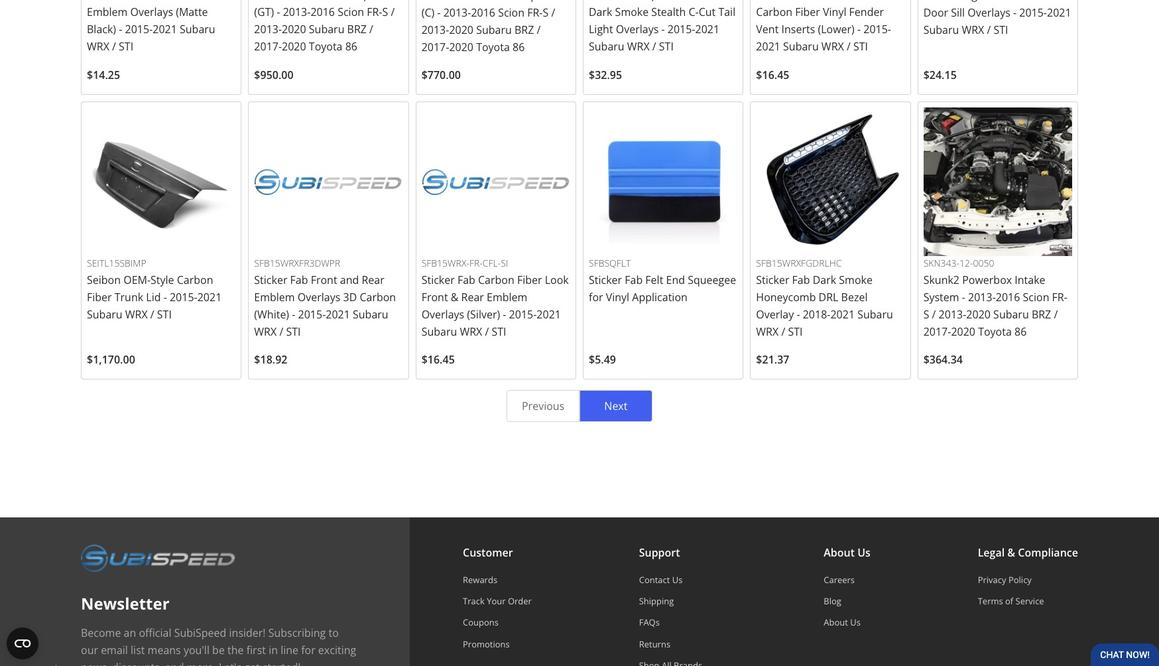 Task type: describe. For each thing, give the bounding box(es) containing it.
$18.92
[[254, 352, 288, 367]]

subaru inside 'sticker fab special edition dark smoke stealth c-cut tail light overlays - 2015-2021 subaru wrx / sti'
[[589, 39, 625, 54]]

overlays inside s207 design 3d carbon fiber door sill overlays - 2015-2021 subaru wrx / sti
[[968, 5, 1011, 20]]

sticker inside sfb15wrx-fr-cfl-si sticker fab carbon fiber look front & rear emblem overlays (silver) - 2015-2021 subaru wrx / sti
[[422, 272, 455, 287]]

front inside sticker fab front and rear emblem overlays (matte black) - 2015-2021 subaru wrx / sti
[[144, 0, 170, 2]]

3d inside sfb15wrxfr3dwpr sticker fab front and rear emblem overlays 3d carbon (white) - 2015-2021 subaru wrx / sti
[[343, 290, 357, 304]]

smoke inside sfb15wrxfgdrlhc sticker fab dark smoke honeycomb drl bezel overlay - 2018-2021 subaru wrx / sti
[[840, 272, 873, 287]]

stealth
[[652, 5, 686, 20]]

bezel
[[842, 290, 868, 304]]

blog link
[[824, 595, 871, 607]]

fab inside sfb15wrxfgdrlhc sticker fab dark smoke honeycomb drl bezel overlay - 2018-2021 subaru wrx / sti
[[793, 272, 810, 287]]

the
[[228, 643, 244, 658]]

2016 for (gt)
[[311, 5, 335, 20]]

s for seibon carbon fiber spoiler (gt) - 2013-2016 scion fr-s / 2013-2020 subaru brz / 2017-2020 toyota 86
[[383, 5, 388, 20]]

privacy policy link
[[978, 574, 1079, 586]]

official
[[139, 626, 172, 640]]

wrx inside sticker fab front and rear emblem overlays (matte black) - 2015-2021 subaru wrx / sti
[[87, 39, 109, 54]]

2 about us from the top
[[824, 617, 861, 629]]

seibon carbon fiber spoiler (c) - 2013-2016 scion fr-s / 2013-2020 subaru brz / 2017-2020 toyota 86
[[422, 0, 560, 54]]

front inside sfb15wrx-fr-cfl-si sticker fab carbon fiber look front & rear emblem overlays (silver) - 2015-2021 subaru wrx / sti
[[422, 290, 448, 304]]

us for contact us link
[[673, 574, 683, 586]]

become an official subispeed insider! subscribing to our email list means you'll be the first in line for exciting news, discounts, and more. let's get started!
[[81, 626, 356, 666]]

sfb15wrxfgdrlhc sticker fab dark smoke honeycomb drl bezel overlay - 2018-2021 subaru wrx & sti, image
[[757, 107, 905, 256]]

subaru inside sticker fab front and rear emblem overlays (matte black) - 2015-2021 subaru wrx / sti
[[180, 22, 215, 37]]

fr- inside seibon carbon fiber spoiler (gt) - 2013-2016 scion fr-s / 2013-2020 subaru brz / 2017-2020 toyota 86
[[367, 5, 383, 20]]

extended
[[810, 0, 857, 2]]

terms
[[978, 595, 1004, 607]]

sti inside sticker fab front and rear emblem overlays (matte black) - 2015-2021 subaru wrx / sti
[[119, 39, 133, 54]]

order
[[508, 595, 532, 607]]

$21.37
[[757, 352, 790, 367]]

sti inside seitl15sbimp seibon oem-style carbon fiber trunk lid - 2015-2021 subaru wrx / sti
[[157, 307, 172, 322]]

overlays inside sfb15wrx-fr-cfl-si sticker fab carbon fiber look front & rear emblem overlays (silver) - 2015-2021 subaru wrx / sti
[[422, 307, 465, 322]]

let's
[[219, 660, 242, 666]]

fr- inside sfb15wrx-fr-cfl-si sticker fab carbon fiber look front & rear emblem overlays (silver) - 2015-2021 subaru wrx / sti
[[470, 257, 483, 269]]

drl
[[819, 290, 839, 304]]

overlays inside 'sticker fab special edition dark smoke stealth c-cut tail light overlays - 2015-2021 subaru wrx / sti'
[[616, 22, 659, 37]]

be
[[212, 643, 225, 658]]

seibon carbon fiber spoiler (gt) - 2013-2016 scion fr-s / 2013-2020 subaru brz / 2017-2020 toyota 86
[[254, 0, 395, 54]]

2013- down system
[[939, 307, 967, 322]]

fab inside 'sticker fab special edition dark smoke stealth c-cut tail light overlays - 2015-2021 subaru wrx / sti'
[[625, 0, 643, 2]]

trunk
[[115, 290, 143, 304]]

fiber inside seibon carbon fiber spoiler (gt) - 2013-2016 scion fr-s / 2013-2020 subaru brz / 2017-2020 toyota 86
[[330, 0, 355, 2]]

1 about from the top
[[824, 545, 855, 560]]

next link
[[580, 390, 653, 422]]

sfb15wrxfgdrlhc sticker fab dark smoke honeycomb drl bezel overlay - 2018-2021 subaru wrx / sti
[[757, 257, 894, 339]]

vinyl inside sfbsqflt sticker fab felt end squeegee for vinyl application
[[606, 290, 630, 304]]

brz inside skn343-12-0050 skunk2 powerbox intake system - 2013-2016 scion fr- s / 2013-2020 subaru brz / 2017-2020 toyota 86
[[1032, 307, 1052, 322]]

fiber inside s207 design 3d carbon fiber door sill overlays - 2015-2021 subaru wrx / sti
[[1043, 0, 1068, 2]]

sti inside sfb15wrxfr3dwpr sticker fab front and rear emblem overlays 3d carbon (white) - 2015-2021 subaru wrx / sti
[[286, 324, 301, 339]]

$1,170.00
[[87, 352, 135, 367]]

spoiler for seibon carbon fiber spoiler (c) - 2013-2016 scion fr-s / 2013-2020 subaru brz / 2017-2020 toyota 86
[[525, 0, 560, 2]]

rewards
[[463, 574, 498, 586]]

returns link
[[639, 638, 717, 650]]

sfb15wrxfr3dwpr
[[254, 257, 341, 269]]

style
[[151, 272, 174, 287]]

fr- inside seibon carbon fiber spoiler (c) - 2013-2016 scion fr-s / 2013-2020 subaru brz / 2017-2020 toyota 86
[[528, 5, 543, 20]]

skn343-12-0050 skunk2 powerbox intake system - 2013+ ft86, image
[[924, 107, 1073, 256]]

toyota for $770.00
[[476, 39, 510, 54]]

skn343-12-0050 skunk2 powerbox intake system - 2013-2016 scion fr- s / 2013-2020 subaru brz / 2017-2020 toyota 86
[[924, 257, 1068, 339]]

line
[[281, 643, 299, 658]]

for inside become an official subispeed insider! subscribing to our email list means you'll be the first in line for exciting news, discounts, and more. let's get started!
[[301, 643, 316, 658]]

spoiler for seibon carbon fiber spoiler (gt) - 2013-2016 scion fr-s / 2013-2020 subaru brz / 2017-2020 toyota 86
[[358, 0, 392, 2]]

and inside become an official subispeed insider! subscribing to our email list means you'll be the first in line for exciting news, discounts, and more. let's get started!
[[165, 660, 184, 666]]

skunk2
[[924, 272, 960, 287]]

$770.00
[[422, 67, 461, 82]]

service
[[1016, 595, 1045, 607]]

scion for seibon carbon fiber spoiler (c) - 2013-2016 scion fr-s / 2013-2020 subaru brz / 2017-2020 toyota 86
[[498, 5, 525, 20]]

seitl15sbimp
[[87, 257, 146, 269]]

previous
[[522, 398, 565, 413]]

tail
[[719, 5, 736, 20]]

86 for seibon carbon fiber spoiler (c) - 2013-2016 scion fr-s / 2013-2020 subaru brz / 2017-2020 toyota 86
[[513, 39, 525, 54]]

carbon inside stickerfab extended v2 3d carbon fiber vinyl fender vent inserts (lower) - 2015- 2021 subaru wrx / sti
[[757, 5, 793, 20]]

customer
[[463, 545, 513, 560]]

terms of service link
[[978, 595, 1079, 607]]

returns
[[639, 638, 671, 650]]

started!
[[263, 660, 301, 666]]

privacy policy
[[978, 574, 1032, 586]]

email
[[101, 643, 128, 658]]

carbon inside s207 design 3d carbon fiber door sill overlays - 2015-2021 subaru wrx / sti
[[1004, 0, 1040, 2]]

fiber inside seibon carbon fiber spoiler (c) - 2013-2016 scion fr-s / 2013-2020 subaru brz / 2017-2020 toyota 86
[[497, 0, 522, 2]]

(silver)
[[467, 307, 500, 322]]

previous link
[[507, 390, 580, 422]]

(matte
[[176, 5, 208, 20]]

subscribing
[[269, 626, 326, 640]]

dark inside 'sticker fab special edition dark smoke stealth c-cut tail light overlays - 2015-2021 subaru wrx / sti'
[[589, 5, 613, 20]]

- inside skn343-12-0050 skunk2 powerbox intake system - 2013-2016 scion fr- s / 2013-2020 subaru brz / 2017-2020 toyota 86
[[963, 290, 966, 304]]

stickerfab
[[757, 0, 808, 2]]

legal & compliance
[[978, 545, 1079, 560]]

s inside skn343-12-0050 skunk2 powerbox intake system - 2013-2016 scion fr- s / 2013-2020 subaru brz / 2017-2020 toyota 86
[[924, 307, 930, 322]]

2015- inside stickerfab extended v2 3d carbon fiber vinyl fender vent inserts (lower) - 2015- 2021 subaru wrx / sti
[[864, 22, 892, 37]]

special
[[646, 0, 680, 2]]

news,
[[81, 660, 109, 666]]

3d inside stickerfab extended v2 3d carbon fiber vinyl fender vent inserts (lower) - 2015- 2021 subaru wrx / sti
[[875, 0, 889, 2]]

application
[[633, 290, 688, 304]]

end
[[666, 272, 685, 287]]

brz for seibon carbon fiber spoiler (c) - 2013-2016 scion fr-s / 2013-2020 subaru brz / 2017-2020 toyota 86
[[515, 22, 534, 37]]

2021 inside s207 design 3d carbon fiber door sill overlays - 2015-2021 subaru wrx / sti
[[1048, 5, 1072, 20]]

2013- down (gt)
[[254, 22, 282, 37]]

rear inside sfb15wrxfr3dwpr sticker fab front and rear emblem overlays 3d carbon (white) - 2015-2021 subaru wrx / sti
[[362, 272, 385, 287]]

system
[[924, 290, 960, 304]]

overlays inside sticker fab front and rear emblem overlays (matte black) - 2015-2021 subaru wrx / sti
[[130, 5, 173, 20]]

carbon inside seitl15sbimp seibon oem-style carbon fiber trunk lid - 2015-2021 subaru wrx / sti
[[177, 272, 213, 287]]

- inside stickerfab extended v2 3d carbon fiber vinyl fender vent inserts (lower) - 2015- 2021 subaru wrx / sti
[[858, 22, 861, 37]]

s207
[[924, 0, 948, 2]]

overlay
[[757, 307, 794, 322]]

- inside seitl15sbimp seibon oem-style carbon fiber trunk lid - 2015-2021 subaru wrx / sti
[[164, 290, 167, 304]]

powerbox
[[963, 272, 1013, 287]]

carbon inside seibon carbon fiber spoiler (gt) - 2013-2016 scion fr-s / 2013-2020 subaru brz / 2017-2020 toyota 86
[[291, 0, 327, 2]]

fiber inside stickerfab extended v2 3d carbon fiber vinyl fender vent inserts (lower) - 2015- 2021 subaru wrx / sti
[[796, 5, 821, 20]]

0 vertical spatial us
[[858, 545, 871, 560]]

coupons link
[[463, 617, 532, 629]]

/ inside s207 design 3d carbon fiber door sill overlays - 2015-2021 subaru wrx / sti
[[988, 22, 991, 37]]

- inside s207 design 3d carbon fiber door sill overlays - 2015-2021 subaru wrx / sti
[[1014, 5, 1017, 20]]

sticker inside sfb15wrxfr3dwpr sticker fab front and rear emblem overlays 3d carbon (white) - 2015-2021 subaru wrx / sti
[[254, 272, 288, 287]]

subaru inside stickerfab extended v2 3d carbon fiber vinyl fender vent inserts (lower) - 2015- 2021 subaru wrx / sti
[[784, 39, 819, 54]]

subaru inside s207 design 3d carbon fiber door sill overlays - 2015-2021 subaru wrx / sti
[[924, 22, 960, 37]]

more.
[[187, 660, 216, 666]]

subaru inside seibon carbon fiber spoiler (c) - 2013-2016 scion fr-s / 2013-2020 subaru brz / 2017-2020 toyota 86
[[476, 22, 512, 37]]

carbon inside sfb15wrxfr3dwpr sticker fab front and rear emblem overlays 3d carbon (white) - 2015-2021 subaru wrx / sti
[[360, 290, 396, 304]]

your
[[487, 595, 506, 607]]

subaru inside sfb15wrxfgdrlhc sticker fab dark smoke honeycomb drl bezel overlay - 2018-2021 subaru wrx / sti
[[858, 307, 894, 322]]

2013- down powerbox
[[969, 290, 996, 304]]

si
[[501, 257, 508, 269]]

our
[[81, 643, 98, 658]]

felt
[[646, 272, 664, 287]]

(lower)
[[818, 22, 855, 37]]

2013- right the (c)
[[444, 5, 471, 20]]

sticker inside 'sticker fab special edition dark smoke stealth c-cut tail light overlays - 2015-2021 subaru wrx / sti'
[[589, 0, 622, 2]]

seitl15sbimp seibon oem-style carbon fiber trunk lid - 2015-2020 wrx / sti, image
[[87, 107, 236, 256]]

2021 inside sfb15wrxfgdrlhc sticker fab dark smoke honeycomb drl bezel overlay - 2018-2021 subaru wrx / sti
[[831, 307, 855, 322]]

2016 for (c)
[[471, 5, 496, 20]]

policy
[[1009, 574, 1032, 586]]

in
[[269, 643, 278, 658]]

terms of service
[[978, 595, 1045, 607]]

means
[[148, 643, 181, 658]]

fab inside sticker fab front and rear emblem overlays (matte black) - 2015-2021 subaru wrx / sti
[[123, 0, 141, 2]]

c-
[[689, 5, 699, 20]]

sti inside s207 design 3d carbon fiber door sill overlays - 2015-2021 subaru wrx / sti
[[994, 22, 1009, 37]]

toyota for $950.00
[[309, 39, 343, 54]]

sill
[[952, 5, 965, 20]]

contact us link
[[639, 574, 717, 586]]

fr- inside skn343-12-0050 skunk2 powerbox intake system - 2013-2016 scion fr- s / 2013-2020 subaru brz / 2017-2020 toyota 86
[[1053, 290, 1068, 304]]

for inside sfbsqflt sticker fab felt end squeegee for vinyl application
[[589, 290, 603, 304]]

overlays inside sfb15wrxfr3dwpr sticker fab front and rear emblem overlays 3d carbon (white) - 2015-2021 subaru wrx / sti
[[298, 290, 341, 304]]

s207 design 3d carbon fiber door sill overlays - 2015-2021 subaru wrx / sti
[[924, 0, 1072, 37]]

sfb15wrxfgdrlhc
[[757, 257, 842, 269]]

of
[[1006, 595, 1014, 607]]

2015- inside sticker fab front and rear emblem overlays (matte black) - 2015-2021 subaru wrx / sti
[[125, 22, 153, 37]]

2021 inside 'sticker fab special edition dark smoke stealth c-cut tail light overlays - 2015-2021 subaru wrx / sti'
[[696, 22, 720, 37]]

scion inside skn343-12-0050 skunk2 powerbox intake system - 2013-2016 scion fr- s / 2013-2020 subaru brz / 2017-2020 toyota 86
[[1023, 290, 1050, 304]]

0 horizontal spatial subispeed logo image
[[81, 544, 236, 572]]

- inside sticker fab front and rear emblem overlays (matte black) - 2015-2021 subaru wrx / sti
[[119, 22, 122, 37]]



Task type: locate. For each thing, give the bounding box(es) containing it.
2015- inside 'sticker fab special edition dark smoke stealth c-cut tail light overlays - 2015-2021 subaru wrx / sti'
[[668, 22, 696, 37]]

emblem inside sticker fab front and rear emblem overlays (matte black) - 2015-2021 subaru wrx / sti
[[87, 5, 128, 20]]

skn343-
[[924, 257, 960, 269]]

sti inside 'sticker fab special edition dark smoke stealth c-cut tail light overlays - 2015-2021 subaru wrx / sti'
[[659, 39, 674, 54]]

wrx down sill
[[962, 22, 985, 37]]

get
[[244, 660, 260, 666]]

subispeed logo image for front
[[255, 168, 402, 195]]

s
[[383, 5, 388, 20], [543, 5, 549, 20], [924, 307, 930, 322]]

wrx inside sfb15wrxfgdrlhc sticker fab dark smoke honeycomb drl bezel overlay - 2018-2021 subaru wrx / sti
[[757, 324, 779, 339]]

- inside seibon carbon fiber spoiler (gt) - 2013-2016 scion fr-s / 2013-2020 subaru brz / 2017-2020 toyota 86
[[277, 5, 280, 20]]

/ inside sfb15wrxfgdrlhc sticker fab dark smoke honeycomb drl bezel overlay - 2018-2021 subaru wrx / sti
[[782, 324, 786, 339]]

2 about from the top
[[824, 617, 848, 629]]

smoke
[[615, 5, 649, 20], [840, 272, 873, 287]]

honeycomb
[[757, 290, 816, 304]]

0 horizontal spatial dark
[[589, 5, 613, 20]]

exciting
[[318, 643, 356, 658]]

2018-
[[803, 307, 831, 322]]

wrx inside sfb15wrx-fr-cfl-si sticker fab carbon fiber look front & rear emblem overlays (silver) - 2015-2021 subaru wrx / sti
[[460, 324, 483, 339]]

2015- inside s207 design 3d carbon fiber door sill overlays - 2015-2021 subaru wrx / sti
[[1020, 5, 1048, 20]]

wrx down trunk
[[125, 307, 148, 322]]

become
[[81, 626, 121, 640]]

1 horizontal spatial emblem
[[254, 290, 295, 304]]

sfbsqflt 0, image
[[589, 107, 738, 256]]

sfb15wrx-
[[422, 257, 470, 269]]

sticker down sfbsqflt
[[589, 272, 622, 287]]

/ inside sfb15wrxfr3dwpr sticker fab front and rear emblem overlays 3d carbon (white) - 2015-2021 subaru wrx / sti
[[280, 324, 283, 339]]

0050
[[974, 257, 995, 269]]

vinyl down extended
[[823, 5, 847, 20]]

fr-
[[367, 5, 383, 20], [528, 5, 543, 20], [470, 257, 483, 269], [1053, 290, 1068, 304]]

s for seibon carbon fiber spoiler (c) - 2013-2016 scion fr-s / 2013-2020 subaru brz / 2017-2020 toyota 86
[[543, 5, 549, 20]]

2016 down powerbox
[[996, 290, 1021, 304]]

brz for seibon carbon fiber spoiler (gt) - 2013-2016 scion fr-s / 2013-2020 subaru brz / 2017-2020 toyota 86
[[347, 22, 367, 37]]

brz inside seibon carbon fiber spoiler (gt) - 2013-2016 scion fr-s / 2013-2020 subaru brz / 2017-2020 toyota 86
[[347, 22, 367, 37]]

and
[[173, 0, 192, 2], [340, 272, 359, 287], [165, 660, 184, 666]]

and inside sfb15wrxfr3dwpr sticker fab front and rear emblem overlays 3d carbon (white) - 2015-2021 subaru wrx / sti
[[340, 272, 359, 287]]

0 vertical spatial $16.45
[[757, 67, 790, 82]]

s inside seibon carbon fiber spoiler (c) - 2013-2016 scion fr-s / 2013-2020 subaru brz / 2017-2020 toyota 86
[[543, 5, 549, 20]]

&
[[451, 290, 459, 304], [1008, 545, 1016, 560]]

0 vertical spatial for
[[589, 290, 603, 304]]

rear inside sticker fab front and rear emblem overlays (matte black) - 2015-2021 subaru wrx / sti
[[194, 0, 217, 2]]

2021 inside seitl15sbimp seibon oem-style carbon fiber trunk lid - 2015-2021 subaru wrx / sti
[[198, 290, 222, 304]]

emblem up (white)
[[254, 290, 295, 304]]

1 horizontal spatial 3d
[[875, 0, 889, 2]]

sfbsqflt sticker fab felt end squeegee for vinyl application
[[589, 257, 737, 304]]

2 horizontal spatial 3d
[[987, 0, 1001, 2]]

2017- up $364.34
[[924, 324, 952, 339]]

2 vertical spatial and
[[165, 660, 184, 666]]

/ inside sfb15wrx-fr-cfl-si sticker fab carbon fiber look front & rear emblem overlays (silver) - 2015-2021 subaru wrx / sti
[[485, 324, 489, 339]]

- right lid
[[164, 290, 167, 304]]

subispeed logo image
[[255, 168, 402, 195], [423, 168, 570, 195], [81, 544, 236, 572]]

next
[[605, 398, 628, 413]]

1 horizontal spatial toyota
[[476, 39, 510, 54]]

scion for seibon carbon fiber spoiler (gt) - 2013-2016 scion fr-s / 2013-2020 subaru brz / 2017-2020 toyota 86
[[338, 5, 364, 20]]

toyota inside seibon carbon fiber spoiler (c) - 2013-2016 scion fr-s / 2013-2020 subaru brz / 2017-2020 toyota 86
[[476, 39, 510, 54]]

faqs link
[[639, 617, 717, 629]]

inserts
[[782, 22, 816, 37]]

front
[[144, 0, 170, 2], [311, 272, 337, 287], [422, 290, 448, 304]]

0 vertical spatial and
[[173, 0, 192, 2]]

1 vertical spatial us
[[673, 574, 683, 586]]

open widget image
[[7, 628, 38, 660]]

1 horizontal spatial scion
[[498, 5, 525, 20]]

0 horizontal spatial $16.45
[[422, 352, 455, 367]]

about us up careers link
[[824, 545, 871, 560]]

carbon inside seibon carbon fiber spoiler (c) - 2013-2016 scion fr-s / 2013-2020 subaru brz / 2017-2020 toyota 86
[[458, 0, 495, 2]]

light
[[589, 22, 613, 37]]

smoke up bezel
[[840, 272, 873, 287]]

emblem inside sfb15wrx-fr-cfl-si sticker fab carbon fiber look front & rear emblem overlays (silver) - 2015-2021 subaru wrx / sti
[[487, 290, 528, 304]]

2 vertical spatial us
[[851, 617, 861, 629]]

us up careers link
[[858, 545, 871, 560]]

1 horizontal spatial 86
[[513, 39, 525, 54]]

design
[[951, 0, 984, 2]]

fab inside sfb15wrxfr3dwpr sticker fab front and rear emblem overlays 3d carbon (white) - 2015-2021 subaru wrx / sti
[[290, 272, 308, 287]]

fab
[[123, 0, 141, 2], [625, 0, 643, 2], [290, 272, 308, 287], [625, 272, 643, 287], [793, 272, 810, 287], [458, 272, 476, 287]]

to
[[329, 626, 339, 640]]

1 horizontal spatial s
[[543, 5, 549, 20]]

$950.00
[[254, 67, 294, 82]]

1 horizontal spatial 2016
[[471, 5, 496, 20]]

intake
[[1015, 272, 1046, 287]]

brz
[[347, 22, 367, 37], [515, 22, 534, 37], [1032, 307, 1052, 322]]

(gt)
[[254, 5, 274, 20]]

0 horizontal spatial toyota
[[309, 39, 343, 54]]

0 horizontal spatial 2016
[[311, 5, 335, 20]]

1 horizontal spatial front
[[311, 272, 337, 287]]

0 horizontal spatial rear
[[194, 0, 217, 2]]

overlays down the sfb15wrxfr3dwpr
[[298, 290, 341, 304]]

2017- inside seibon carbon fiber spoiler (c) - 2013-2016 scion fr-s / 2013-2020 subaru brz / 2017-2020 toyota 86
[[422, 39, 449, 54]]

toyota inside skn343-12-0050 skunk2 powerbox intake system - 2013-2016 scion fr- s / 2013-2020 subaru brz / 2017-2020 toyota 86
[[979, 324, 1012, 339]]

2021
[[1048, 5, 1072, 20], [153, 22, 177, 37], [696, 22, 720, 37], [757, 39, 781, 54], [198, 290, 222, 304], [326, 307, 350, 322], [831, 307, 855, 322], [537, 307, 561, 322]]

0 vertical spatial vinyl
[[823, 5, 847, 20]]

discounts,
[[112, 660, 163, 666]]

2016 right (gt)
[[311, 5, 335, 20]]

1 vertical spatial about
[[824, 617, 848, 629]]

(c)
[[422, 5, 435, 20]]

/
[[391, 5, 395, 20], [552, 5, 556, 20], [370, 22, 374, 37], [537, 22, 541, 37], [988, 22, 991, 37], [112, 39, 116, 54], [653, 39, 657, 54], [847, 39, 851, 54], [150, 307, 154, 322], [933, 307, 936, 322], [1055, 307, 1058, 322], [280, 324, 283, 339], [782, 324, 786, 339], [485, 324, 489, 339]]

careers link
[[824, 574, 871, 586]]

/ inside stickerfab extended v2 3d carbon fiber vinyl fender vent inserts (lower) - 2015- 2021 subaru wrx / sti
[[847, 39, 851, 54]]

2 horizontal spatial seibon
[[422, 0, 456, 2]]

2 horizontal spatial scion
[[1023, 290, 1050, 304]]

lid
[[146, 290, 161, 304]]

fab inside sfbsqflt sticker fab felt end squeegee for vinyl application
[[625, 272, 643, 287]]

- right (gt)
[[277, 5, 280, 20]]

1 horizontal spatial vinyl
[[823, 5, 847, 20]]

emblem inside sfb15wrxfr3dwpr sticker fab front and rear emblem overlays 3d carbon (white) - 2015-2021 subaru wrx / sti
[[254, 290, 295, 304]]

subispeed
[[174, 626, 226, 640]]

us for the about us "link"
[[851, 617, 861, 629]]

/ inside seitl15sbimp seibon oem-style carbon fiber trunk lid - 2015-2021 subaru wrx / sti
[[150, 307, 154, 322]]

dark inside sfb15wrxfgdrlhc sticker fab dark smoke honeycomb drl bezel overlay - 2018-2021 subaru wrx / sti
[[813, 272, 837, 287]]

1 horizontal spatial seibon
[[254, 0, 288, 2]]

seibon up (gt)
[[254, 0, 288, 2]]

2 horizontal spatial 2017-
[[924, 324, 952, 339]]

coupons
[[463, 617, 499, 629]]

us
[[858, 545, 871, 560], [673, 574, 683, 586], [851, 617, 861, 629]]

smoke down special
[[615, 5, 649, 20]]

about down the blog
[[824, 617, 848, 629]]

1 vertical spatial front
[[311, 272, 337, 287]]

2 horizontal spatial 86
[[1015, 324, 1027, 339]]

1 horizontal spatial brz
[[515, 22, 534, 37]]

subaru inside seitl15sbimp seibon oem-style carbon fiber trunk lid - 2015-2021 subaru wrx / sti
[[87, 307, 122, 322]]

2021 inside sticker fab front and rear emblem overlays (matte black) - 2015-2021 subaru wrx / sti
[[153, 22, 177, 37]]

- inside 'sticker fab special edition dark smoke stealth c-cut tail light overlays - 2015-2021 subaru wrx / sti'
[[662, 22, 665, 37]]

sfb15wrxfr3dwpr sticker fab front and rear emblem overlays 3d carbon (white) - 2015-2021 subaru wrx / sti
[[254, 257, 396, 339]]

blog
[[824, 595, 842, 607]]

2017- for seibon carbon fiber spoiler (gt) - 2013-2016 scion fr-s / 2013-2020 subaru brz / 2017-2020 toyota 86
[[254, 39, 282, 54]]

rear inside sfb15wrx-fr-cfl-si sticker fab carbon fiber look front & rear emblem overlays (silver) - 2015-2021 subaru wrx / sti
[[461, 290, 484, 304]]

wrx down black)
[[87, 39, 109, 54]]

dark up 'light'
[[589, 5, 613, 20]]

2015- inside sfb15wrx-fr-cfl-si sticker fab carbon fiber look front & rear emblem overlays (silver) - 2015-2021 subaru wrx / sti
[[509, 307, 537, 322]]

newsletter
[[81, 592, 170, 614]]

sticker up honeycomb
[[757, 272, 790, 287]]

2 horizontal spatial brz
[[1032, 307, 1052, 322]]

first
[[247, 643, 266, 658]]

door
[[924, 5, 949, 20]]

- inside sfb15wrxfgdrlhc sticker fab dark smoke honeycomb drl bezel overlay - 2018-2021 subaru wrx / sti
[[797, 307, 801, 322]]

0 horizontal spatial smoke
[[615, 5, 649, 20]]

0 horizontal spatial 86
[[345, 39, 358, 54]]

2017- up the $770.00
[[422, 39, 449, 54]]

look
[[545, 272, 569, 287]]

seibon for (c)
[[422, 0, 456, 2]]

track your order
[[463, 595, 532, 607]]

2 vertical spatial rear
[[461, 290, 484, 304]]

fiber inside seitl15sbimp seibon oem-style carbon fiber trunk lid - 2015-2021 subaru wrx / sti
[[87, 290, 112, 304]]

sticker up black)
[[87, 0, 120, 2]]

2021 inside sfb15wrxfr3dwpr sticker fab front and rear emblem overlays 3d carbon (white) - 2015-2021 subaru wrx / sti
[[326, 307, 350, 322]]

0 vertical spatial dark
[[589, 5, 613, 20]]

$16.45
[[757, 67, 790, 82], [422, 352, 455, 367]]

sti inside sfb15wrxfgdrlhc sticker fab dark smoke honeycomb drl bezel overlay - 2018-2021 subaru wrx / sti
[[788, 324, 803, 339]]

2021 inside sfb15wrx-fr-cfl-si sticker fab carbon fiber look front & rear emblem overlays (silver) - 2015-2021 subaru wrx / sti
[[537, 307, 561, 322]]

cut
[[699, 5, 716, 20]]

- right sill
[[1014, 5, 1017, 20]]

& right 'legal'
[[1008, 545, 1016, 560]]

insider!
[[229, 626, 266, 640]]

2017-
[[254, 39, 282, 54], [422, 39, 449, 54], [924, 324, 952, 339]]

2013- down the (c)
[[422, 22, 449, 37]]

us up shipping link
[[673, 574, 683, 586]]

0 vertical spatial about
[[824, 545, 855, 560]]

seibon for (gt)
[[254, 0, 288, 2]]

86 inside skn343-12-0050 skunk2 powerbox intake system - 2013-2016 scion fr- s / 2013-2020 subaru brz / 2017-2020 toyota 86
[[1015, 324, 1027, 339]]

wrx down (white)
[[254, 324, 277, 339]]

subaru inside sfb15wrx-fr-cfl-si sticker fab carbon fiber look front & rear emblem overlays (silver) - 2015-2021 subaru wrx / sti
[[422, 324, 457, 339]]

promotions link
[[463, 638, 532, 650]]

1 vertical spatial and
[[340, 272, 359, 287]]

2 spoiler from the left
[[525, 0, 560, 2]]

0 vertical spatial smoke
[[615, 5, 649, 20]]

shipping
[[639, 595, 674, 607]]

1 horizontal spatial 2017-
[[422, 39, 449, 54]]

you'll
[[184, 643, 210, 658]]

subaru inside seibon carbon fiber spoiler (gt) - 2013-2016 scion fr-s / 2013-2020 subaru brz / 2017-2020 toyota 86
[[309, 22, 345, 37]]

1 vertical spatial dark
[[813, 272, 837, 287]]

carbon inside sfb15wrx-fr-cfl-si sticker fab carbon fiber look front & rear emblem overlays (silver) - 2015-2021 subaru wrx / sti
[[478, 272, 515, 287]]

1 vertical spatial &
[[1008, 545, 1016, 560]]

sticker inside sfbsqflt sticker fab felt end squeegee for vinyl application
[[589, 272, 622, 287]]

86 for seibon carbon fiber spoiler (gt) - 2013-2016 scion fr-s / 2013-2020 subaru brz / 2017-2020 toyota 86
[[345, 39, 358, 54]]

1 horizontal spatial spoiler
[[525, 0, 560, 2]]

2 vertical spatial front
[[422, 290, 448, 304]]

1 horizontal spatial rear
[[362, 272, 385, 287]]

overlays down the design on the right top of page
[[968, 5, 1011, 20]]

contact
[[639, 574, 670, 586]]

0 horizontal spatial &
[[451, 290, 459, 304]]

and down the sfb15wrxfr3dwpr
[[340, 272, 359, 287]]

1 horizontal spatial &
[[1008, 545, 1016, 560]]

- right (white)
[[292, 307, 296, 322]]

front inside sfb15wrxfr3dwpr sticker fab front and rear emblem overlays 3d carbon (white) - 2015-2021 subaru wrx / sti
[[311, 272, 337, 287]]

subaru inside sfb15wrxfr3dwpr sticker fab front and rear emblem overlays 3d carbon (white) - 2015-2021 subaru wrx / sti
[[353, 307, 389, 322]]

sticker inside sfb15wrxfgdrlhc sticker fab dark smoke honeycomb drl bezel overlay - 2018-2021 subaru wrx / sti
[[757, 272, 790, 287]]

sfbsqflt
[[589, 257, 631, 269]]

about up careers
[[824, 545, 855, 560]]

and down means
[[165, 660, 184, 666]]

about
[[824, 545, 855, 560], [824, 617, 848, 629]]

0 horizontal spatial spoiler
[[358, 0, 392, 2]]

spoiler inside seibon carbon fiber spoiler (gt) - 2013-2016 scion fr-s / 2013-2020 subaru brz / 2017-2020 toyota 86
[[358, 0, 392, 2]]

- right the (c)
[[437, 5, 441, 20]]

1 vertical spatial rear
[[362, 272, 385, 287]]

and up (matte
[[173, 0, 192, 2]]

1 horizontal spatial subispeed logo image
[[255, 168, 402, 195]]

sti inside sfb15wrx-fr-cfl-si sticker fab carbon fiber look front & rear emblem overlays (silver) - 2015-2021 subaru wrx / sti
[[492, 324, 507, 339]]

2013- right (gt)
[[283, 5, 311, 20]]

1 vertical spatial smoke
[[840, 272, 873, 287]]

sti inside stickerfab extended v2 3d carbon fiber vinyl fender vent inserts (lower) - 2015- 2021 subaru wrx / sti
[[854, 39, 868, 54]]

1 spoiler from the left
[[358, 0, 392, 2]]

1 vertical spatial vinyl
[[606, 290, 630, 304]]

emblem up (silver)
[[487, 290, 528, 304]]

overlays left (matte
[[130, 5, 173, 20]]

86 inside seibon carbon fiber spoiler (c) - 2013-2016 scion fr-s / 2013-2020 subaru brz / 2017-2020 toyota 86
[[513, 39, 525, 54]]

fiber inside sfb15wrx-fr-cfl-si sticker fab carbon fiber look front & rear emblem overlays (silver) - 2015-2021 subaru wrx / sti
[[517, 272, 542, 287]]

overlays left (silver)
[[422, 307, 465, 322]]

$14.25
[[87, 67, 120, 82]]

wrx down (lower)
[[822, 39, 844, 54]]

0 horizontal spatial brz
[[347, 22, 367, 37]]

3d inside s207 design 3d carbon fiber door sill overlays - 2015-2021 subaru wrx / sti
[[987, 0, 1001, 2]]

emblem up black)
[[87, 5, 128, 20]]

overlays
[[130, 5, 173, 20], [968, 5, 1011, 20], [616, 22, 659, 37], [298, 290, 341, 304], [422, 307, 465, 322]]

0 vertical spatial rear
[[194, 0, 217, 2]]

0 vertical spatial &
[[451, 290, 459, 304]]

vinyl down sfbsqflt
[[606, 290, 630, 304]]

- right black)
[[119, 22, 122, 37]]

wrx inside stickerfab extended v2 3d carbon fiber vinyl fender vent inserts (lower) - 2015- 2021 subaru wrx / sti
[[822, 39, 844, 54]]

seibon up the (c)
[[422, 0, 456, 2]]

3d
[[875, 0, 889, 2], [987, 0, 1001, 2], [343, 290, 357, 304]]

- inside sfb15wrx-fr-cfl-si sticker fab carbon fiber look front & rear emblem overlays (silver) - 2015-2021 subaru wrx / sti
[[503, 307, 507, 322]]

1 vertical spatial about us
[[824, 617, 861, 629]]

2 horizontal spatial toyota
[[979, 324, 1012, 339]]

wrx down special
[[628, 39, 650, 54]]

sticker up 'light'
[[589, 0, 622, 2]]

0 horizontal spatial 2017-
[[254, 39, 282, 54]]

2 horizontal spatial rear
[[461, 290, 484, 304]]

wrx inside 'sticker fab special edition dark smoke stealth c-cut tail light overlays - 2015-2021 subaru wrx / sti'
[[628, 39, 650, 54]]

2016
[[311, 5, 335, 20], [471, 5, 496, 20], [996, 290, 1021, 304]]

- down stealth
[[662, 22, 665, 37]]

0 vertical spatial front
[[144, 0, 170, 2]]

1 about us from the top
[[824, 545, 871, 560]]

2015-
[[1020, 5, 1048, 20], [125, 22, 153, 37], [668, 22, 696, 37], [864, 22, 892, 37], [170, 290, 198, 304], [298, 307, 326, 322], [509, 307, 537, 322]]

squeegee
[[688, 272, 737, 287]]

smoke inside 'sticker fab special edition dark smoke stealth c-cut tail light overlays - 2015-2021 subaru wrx / sti'
[[615, 5, 649, 20]]

86 inside seibon carbon fiber spoiler (gt) - 2013-2016 scion fr-s / 2013-2020 subaru brz / 2017-2020 toyota 86
[[345, 39, 358, 54]]

scion inside seibon carbon fiber spoiler (c) - 2013-2016 scion fr-s / 2013-2020 subaru brz / 2017-2020 toyota 86
[[498, 5, 525, 20]]

1 horizontal spatial smoke
[[840, 272, 873, 287]]

1 vertical spatial for
[[301, 643, 316, 658]]

2017- for seibon carbon fiber spoiler (c) - 2013-2016 scion fr-s / 2013-2020 subaru brz / 2017-2020 toyota 86
[[422, 39, 449, 54]]

scion
[[338, 5, 364, 20], [498, 5, 525, 20], [1023, 290, 1050, 304]]

- down fender on the right of page
[[858, 22, 861, 37]]

fab inside sfb15wrx-fr-cfl-si sticker fab carbon fiber look front & rear emblem overlays (silver) - 2015-2021 subaru wrx / sti
[[458, 272, 476, 287]]

- inside sfb15wrxfr3dwpr sticker fab front and rear emblem overlays 3d carbon (white) - 2015-2021 subaru wrx / sti
[[292, 307, 296, 322]]

overlays down stealth
[[616, 22, 659, 37]]

and inside sticker fab front and rear emblem overlays (matte black) - 2015-2021 subaru wrx / sti
[[173, 0, 192, 2]]

2017- inside seibon carbon fiber spoiler (gt) - 2013-2016 scion fr-s / 2013-2020 subaru brz / 2017-2020 toyota 86
[[254, 39, 282, 54]]

0 horizontal spatial vinyl
[[606, 290, 630, 304]]

for down sfbsqflt
[[589, 290, 603, 304]]

0 horizontal spatial front
[[144, 0, 170, 2]]

0 horizontal spatial for
[[301, 643, 316, 658]]

v2
[[860, 0, 872, 2]]

seibon down seitl15sbimp
[[87, 272, 121, 287]]

seibon inside seitl15sbimp seibon oem-style carbon fiber trunk lid - 2015-2021 subaru wrx / sti
[[87, 272, 121, 287]]

list
[[131, 643, 145, 658]]

wrx inside sfb15wrxfr3dwpr sticker fab front and rear emblem overlays 3d carbon (white) - 2015-2021 subaru wrx / sti
[[254, 324, 277, 339]]

us down the blog link at bottom right
[[851, 617, 861, 629]]

1 horizontal spatial for
[[589, 290, 603, 304]]

1 horizontal spatial dark
[[813, 272, 837, 287]]

spoiler inside seibon carbon fiber spoiler (c) - 2013-2016 scion fr-s / 2013-2020 subaru brz / 2017-2020 toyota 86
[[525, 0, 560, 2]]

dark up drl on the top right
[[813, 272, 837, 287]]

sti
[[994, 22, 1009, 37], [119, 39, 133, 54], [659, 39, 674, 54], [854, 39, 868, 54], [157, 307, 172, 322], [286, 324, 301, 339], [788, 324, 803, 339], [492, 324, 507, 339]]

0 horizontal spatial s
[[383, 5, 388, 20]]

2 horizontal spatial emblem
[[487, 290, 528, 304]]

2 horizontal spatial front
[[422, 290, 448, 304]]

track
[[463, 595, 485, 607]]

- right (silver)
[[503, 307, 507, 322]]

& down sfb15wrx-
[[451, 290, 459, 304]]

sticker
[[87, 0, 120, 2], [589, 0, 622, 2], [254, 272, 288, 287], [589, 272, 622, 287], [757, 272, 790, 287], [422, 272, 455, 287]]

for right "line"
[[301, 643, 316, 658]]

& inside sfb15wrx-fr-cfl-si sticker fab carbon fiber look front & rear emblem overlays (silver) - 2015-2021 subaru wrx / sti
[[451, 290, 459, 304]]

subaru inside skn343-12-0050 skunk2 powerbox intake system - 2013-2016 scion fr- s / 2013-2020 subaru brz / 2017-2020 toyota 86
[[994, 307, 1030, 322]]

sticker down the sfb15wrxfr3dwpr
[[254, 272, 288, 287]]

black)
[[87, 22, 116, 37]]

0 vertical spatial about us
[[824, 545, 871, 560]]

$24.15
[[924, 67, 957, 82]]

2 horizontal spatial 2016
[[996, 290, 1021, 304]]

0 horizontal spatial seibon
[[87, 272, 121, 287]]

vent
[[757, 22, 779, 37]]

2016 inside skn343-12-0050 skunk2 powerbox intake system - 2013-2016 scion fr- s / 2013-2020 subaru brz / 2017-2020 toyota 86
[[996, 290, 1021, 304]]

0 horizontal spatial emblem
[[87, 5, 128, 20]]

sticker fab front and rear emblem overlays (matte black) - 2015-2021 subaru wrx / sti
[[87, 0, 217, 54]]

- left 2018-
[[797, 307, 801, 322]]

/ inside sticker fab front and rear emblem overlays (matte black) - 2015-2021 subaru wrx / sti
[[112, 39, 116, 54]]

rewards link
[[463, 574, 532, 586]]

2016 right the (c)
[[471, 5, 496, 20]]

2 horizontal spatial subispeed logo image
[[423, 168, 570, 195]]

wrx down overlay
[[757, 324, 779, 339]]

carbon
[[291, 0, 327, 2], [458, 0, 495, 2], [1004, 0, 1040, 2], [757, 5, 793, 20], [177, 272, 213, 287], [478, 272, 515, 287], [360, 290, 396, 304]]

0 horizontal spatial scion
[[338, 5, 364, 20]]

wrx down (silver)
[[460, 324, 483, 339]]

subispeed logo image for si
[[423, 168, 570, 195]]

2017- up $950.00
[[254, 39, 282, 54]]

12-
[[960, 257, 974, 269]]

2016 inside seibon carbon fiber spoiler (gt) - 2013-2016 scion fr-s / 2013-2020 subaru brz / 2017-2020 toyota 86
[[311, 5, 335, 20]]

- right system
[[963, 290, 966, 304]]

about us down the blog link at bottom right
[[824, 617, 861, 629]]

1 horizontal spatial $16.45
[[757, 67, 790, 82]]

0 horizontal spatial 3d
[[343, 290, 357, 304]]

2 horizontal spatial s
[[924, 307, 930, 322]]

2015- inside seitl15sbimp seibon oem-style carbon fiber trunk lid - 2015-2021 subaru wrx / sti
[[170, 290, 198, 304]]

1 vertical spatial $16.45
[[422, 352, 455, 367]]

seitl15sbimp seibon oem-style carbon fiber trunk lid - 2015-2021 subaru wrx / sti
[[87, 257, 222, 322]]

$32.95
[[589, 67, 622, 82]]

sticker down sfb15wrx-
[[422, 272, 455, 287]]

2015- inside sfb15wrxfr3dwpr sticker fab front and rear emblem overlays 3d carbon (white) - 2015-2021 subaru wrx / sti
[[298, 307, 326, 322]]

spoiler
[[358, 0, 392, 2], [525, 0, 560, 2]]



Task type: vqa. For each thing, say whether or not it's contained in the screenshot.


